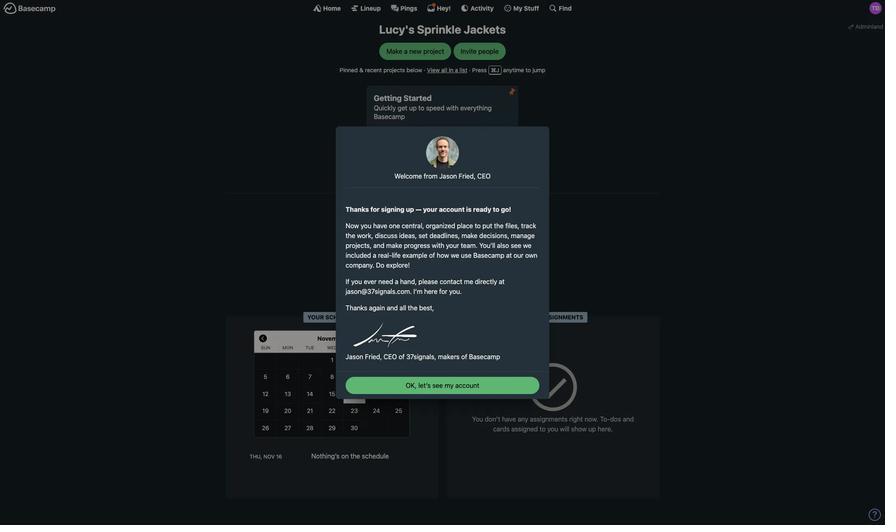 Task type: vqa. For each thing, say whether or not it's contained in the screenshot.
you within the now you have one central, organized place to put the files, track the work, discuss ideas, set deadlines, make decisions, manage projects, and make progress with your team.
yes



Task type: locate. For each thing, give the bounding box(es) containing it.
at left our
[[506, 252, 512, 259]]

have for don't
[[502, 416, 516, 423]]

of down 'sat'
[[399, 353, 405, 360]]

0 vertical spatial basecamp
[[473, 252, 505, 259]]

· left 'view'
[[424, 66, 426, 73]]

find
[[559, 4, 572, 12]]

to inside you don't have any assignments right now. to‑dos and cards assigned to you will show up here.
[[540, 426, 546, 433]]

need
[[378, 278, 393, 285]]

included
[[346, 252, 371, 259]]

account inside ok, let's see my account button
[[455, 382, 479, 389]]

1 vertical spatial account
[[455, 382, 479, 389]]

you inside now you have one central, organized place to put the files, track the work, discuss ideas, set deadlines, make decisions, manage projects, and make progress with your team.
[[361, 222, 372, 229]]

cards
[[493, 426, 510, 433]]

deadlines,
[[430, 232, 460, 239]]

0 vertical spatial all
[[441, 66, 447, 73]]

· right list at top right
[[469, 66, 471, 73]]

a inside you'll also see we included a real-life example of how we use basecamp at our own company.
[[373, 252, 376, 259]]

the left 'best,'
[[408, 304, 418, 311]]

schedule
[[325, 314, 357, 321]]

1 vertical spatial you
[[351, 278, 362, 285]]

signing
[[381, 206, 405, 213]]

make up life
[[386, 242, 402, 249]]

my stuff
[[514, 4, 539, 12]]

schedule
[[362, 452, 389, 460]]

and up "real-"
[[373, 242, 385, 249]]

1 horizontal spatial have
[[502, 416, 516, 423]]

0 horizontal spatial jason
[[346, 353, 363, 360]]

wed
[[327, 345, 337, 351]]

my
[[514, 4, 523, 12]]

assignments
[[530, 416, 568, 423]]

you for now
[[361, 222, 372, 229]]

0 vertical spatial make
[[462, 232, 478, 239]]

1 vertical spatial see
[[433, 382, 443, 389]]

1 vertical spatial jason
[[346, 353, 363, 360]]

switch accounts image
[[3, 2, 56, 15]]

0 horizontal spatial make
[[386, 242, 402, 249]]

1 vertical spatial for
[[439, 288, 448, 295]]

1 horizontal spatial and
[[387, 304, 398, 311]]

have up cards
[[502, 416, 516, 423]]

lineup link
[[351, 4, 381, 12]]

tyler black image
[[870, 2, 882, 14]]

1 vertical spatial ceo
[[384, 353, 397, 360]]

you'll
[[479, 242, 495, 249]]

we left use
[[451, 252, 459, 259]]

up down now.
[[589, 426, 596, 433]]

your left assignments
[[523, 314, 539, 321]]

the right on
[[351, 452, 360, 460]]

to‑dos
[[600, 416, 621, 423]]

explore!
[[386, 261, 410, 269]]

2 your from the left
[[523, 314, 539, 321]]

directly
[[475, 278, 497, 285]]

1 horizontal spatial up
[[589, 426, 596, 433]]

0 horizontal spatial see
[[433, 382, 443, 389]]

any
[[518, 416, 528, 423]]

see for my
[[433, 382, 443, 389]]

have down sample
[[373, 222, 387, 229]]

for
[[371, 206, 380, 213], [439, 288, 448, 295]]

your down deadlines,
[[446, 242, 459, 249]]

see up our
[[511, 242, 522, 249]]

adminland link
[[847, 21, 885, 32]]

0 vertical spatial thanks
[[346, 206, 369, 213]]

and right to‑dos
[[623, 416, 634, 423]]

track
[[521, 222, 536, 229]]

1 horizontal spatial see
[[511, 242, 522, 249]]

mon
[[283, 345, 293, 351]]

a left "real-"
[[373, 252, 376, 259]]

0 horizontal spatial of
[[399, 353, 405, 360]]

1 vertical spatial your
[[446, 242, 459, 249]]

0 horizontal spatial and
[[373, 242, 385, 249]]

your for your schedule
[[308, 314, 324, 321]]

0 horizontal spatial ceo
[[384, 353, 397, 360]]

company.
[[346, 261, 374, 269]]

go!
[[501, 206, 511, 213]]

you
[[361, 222, 372, 229], [351, 278, 362, 285], [548, 426, 558, 433]]

0 horizontal spatial up
[[406, 206, 414, 213]]

37signals,
[[406, 353, 436, 360]]

1 horizontal spatial your
[[523, 314, 539, 321]]

pinned & recent projects below · view all in a list
[[340, 66, 468, 73]]

1 vertical spatial and
[[387, 304, 398, 311]]

and right again
[[387, 304, 398, 311]]

2 vertical spatial you
[[548, 426, 558, 433]]

of
[[429, 252, 435, 259], [399, 353, 405, 360], [461, 353, 467, 360]]

you down the assignments
[[548, 426, 558, 433]]

activity
[[471, 4, 494, 12]]

you inside if you ever need a hand, please contact me directly at jason@37signals.com. i'm here for you.
[[351, 278, 362, 285]]

up
[[406, 206, 414, 213], [589, 426, 596, 433]]

0 horizontal spatial ·
[[424, 66, 426, 73]]

1 vertical spatial fried,
[[365, 353, 382, 360]]

invite people
[[461, 47, 499, 55]]

all left in
[[441, 66, 447, 73]]

to down the assignments
[[540, 426, 546, 433]]

0 horizontal spatial your
[[423, 206, 438, 213]]

ceo down 'sat'
[[384, 353, 397, 360]]

for up sample
[[371, 206, 380, 213]]

new
[[410, 47, 422, 55]]

thu,
[[250, 454, 262, 460]]

you inside you don't have any assignments right now. to‑dos and cards assigned to you will show up here.
[[548, 426, 558, 433]]

see left my
[[433, 382, 443, 389]]

0 vertical spatial your
[[423, 206, 438, 213]]

1 vertical spatial have
[[502, 416, 516, 423]]

0 vertical spatial see
[[511, 242, 522, 249]]

makers
[[438, 353, 460, 360]]

thanks for thanks for signing up — your account is ready to go!
[[346, 206, 369, 213]]

2 thanks from the top
[[346, 304, 367, 311]]

your schedule
[[308, 314, 357, 321]]

0 horizontal spatial have
[[373, 222, 387, 229]]

account
[[439, 206, 465, 213], [455, 382, 479, 389]]

team.
[[461, 242, 478, 249]]

have inside now you have one central, organized place to put the files, track the work, discuss ideas, set deadlines, make decisions, manage projects, and make progress with your team.
[[373, 222, 387, 229]]

tue
[[306, 345, 314, 351]]

1 vertical spatial thanks
[[346, 304, 367, 311]]

1 horizontal spatial at
[[506, 252, 512, 259]]

ready
[[473, 206, 491, 213]]

fried, up is
[[459, 172, 476, 180]]

of inside you'll also see we included a real-life example of how we use basecamp at our own company.
[[429, 252, 435, 259]]

0 vertical spatial ceo
[[477, 172, 491, 180]]

your assignments
[[523, 314, 584, 321]]

make up team.
[[462, 232, 478, 239]]

to left go!
[[493, 206, 500, 213]]

of right makers
[[461, 353, 467, 360]]

here.
[[598, 426, 613, 433]]

for left the you.
[[439, 288, 448, 295]]

of left how
[[429, 252, 435, 259]]

thanks for signing up — your account is ready to go!
[[346, 206, 511, 213]]

how
[[437, 252, 449, 259]]

don't
[[485, 416, 500, 423]]

up left —
[[406, 206, 414, 213]]

jason@37signals.com.
[[346, 288, 412, 295]]

life
[[392, 252, 401, 259]]

invite people link
[[454, 43, 506, 60]]

thanks up now
[[346, 206, 369, 213]]

1 vertical spatial all
[[400, 304, 406, 311]]

you up work,
[[361, 222, 372, 229]]

the
[[494, 222, 504, 229], [346, 232, 355, 239], [408, 304, 418, 311], [351, 452, 360, 460]]

manage
[[511, 232, 535, 239]]

2 horizontal spatial and
[[623, 416, 634, 423]]

see
[[511, 242, 522, 249], [433, 382, 443, 389]]

sample
[[374, 215, 396, 221]]

people
[[479, 47, 499, 55]]

view
[[427, 66, 440, 73]]

account right my
[[455, 382, 479, 389]]

and
[[373, 242, 385, 249], [387, 304, 398, 311], [623, 416, 634, 423]]

0 vertical spatial have
[[373, 222, 387, 229]]

make
[[462, 232, 478, 239], [386, 242, 402, 249]]

put
[[483, 222, 492, 229]]

0 vertical spatial jason
[[439, 172, 457, 180]]

0 horizontal spatial for
[[371, 206, 380, 213]]

to left put
[[475, 222, 481, 229]]

2 vertical spatial and
[[623, 416, 634, 423]]

1 vertical spatial make
[[386, 242, 402, 249]]

ceo up ready
[[477, 172, 491, 180]]

ceo
[[477, 172, 491, 180], [384, 353, 397, 360]]

see inside you'll also see we included a real-life example of how we use basecamp at our own company.
[[511, 242, 522, 249]]

your for your assignments
[[523, 314, 539, 321]]

with
[[432, 242, 444, 249]]

2 · from the left
[[469, 66, 471, 73]]

see inside button
[[433, 382, 443, 389]]

home link
[[313, 4, 341, 12]]

1 horizontal spatial make
[[462, 232, 478, 239]]

we
[[523, 242, 532, 249], [451, 252, 459, 259]]

1 horizontal spatial we
[[523, 242, 532, 249]]

sun
[[261, 345, 270, 351]]

your left schedule
[[308, 314, 324, 321]]

basecamp down you'll
[[473, 252, 505, 259]]

0 vertical spatial at
[[506, 252, 512, 259]]

welcome
[[395, 172, 422, 180]]

you right if
[[351, 278, 362, 285]]

at inside you'll also see we included a real-life example of how we use basecamp at our own company.
[[506, 252, 512, 259]]

1 vertical spatial we
[[451, 252, 459, 259]]

1 vertical spatial up
[[589, 426, 596, 433]]

0 vertical spatial up
[[406, 206, 414, 213]]

up inside you don't have any assignments right now. to‑dos and cards assigned to you will show up here.
[[589, 426, 596, 433]]

progress
[[404, 242, 430, 249]]

1 your from the left
[[308, 314, 324, 321]]

1 horizontal spatial fried,
[[459, 172, 476, 180]]

thanks up schedule
[[346, 304, 367, 311]]

activity link
[[461, 4, 494, 12]]

0 vertical spatial and
[[373, 242, 385, 249]]

hand,
[[400, 278, 417, 285]]

1 thanks from the top
[[346, 206, 369, 213]]

1 horizontal spatial for
[[439, 288, 448, 295]]

basecamp
[[473, 252, 505, 259], [469, 353, 500, 360]]

0 horizontal spatial at
[[499, 278, 505, 285]]

a right need
[[395, 278, 399, 285]]

basecamp right makers
[[469, 353, 500, 360]]

1 horizontal spatial your
[[446, 242, 459, 249]]

ever
[[364, 278, 377, 285]]

1 horizontal spatial ·
[[469, 66, 471, 73]]

we up own at the right of the page
[[523, 242, 532, 249]]

sat
[[395, 345, 403, 351]]

16
[[276, 454, 282, 460]]

0 vertical spatial you
[[361, 222, 372, 229]]

at right directly
[[499, 278, 505, 285]]

1 horizontal spatial of
[[429, 252, 435, 259]]

jason down the thu
[[346, 353, 363, 360]]

0 horizontal spatial your
[[308, 314, 324, 321]]

1 vertical spatial at
[[499, 278, 505, 285]]

0 vertical spatial fried,
[[459, 172, 476, 180]]

have inside you don't have any assignments right now. to‑dos and cards assigned to you will show up here.
[[502, 416, 516, 423]]

your right —
[[423, 206, 438, 213]]

do explore!
[[374, 261, 410, 269]]

all left 'best,'
[[400, 304, 406, 311]]

at inside if you ever need a hand, please contact me directly at jason@37signals.com. i'm here for you.
[[499, 278, 505, 285]]

you'll also see we included a real-life example of how we use basecamp at our own company.
[[346, 242, 538, 269]]

account left is
[[439, 206, 465, 213]]

fried, down fri
[[365, 353, 382, 360]]

jason right from
[[439, 172, 457, 180]]

1 horizontal spatial jason
[[439, 172, 457, 180]]



Task type: describe. For each thing, give the bounding box(es) containing it.
now
[[346, 222, 359, 229]]

0 horizontal spatial fried,
[[365, 353, 382, 360]]

1 horizontal spatial ceo
[[477, 172, 491, 180]]

here
[[424, 288, 438, 295]]

november
[[317, 335, 347, 342]]

0 vertical spatial for
[[371, 206, 380, 213]]

you for if
[[351, 278, 362, 285]]

if you ever need a hand, please contact me directly at jason@37signals.com. i'm here for you.
[[346, 278, 505, 295]]

pinned
[[340, 66, 358, 73]]

if
[[346, 278, 350, 285]]

anytime
[[503, 66, 524, 73]]

to inside now you have one central, organized place to put the files, track the work, discuss ideas, set deadlines, make decisions, manage projects, and make progress with your team.
[[475, 222, 481, 229]]

my
[[445, 382, 454, 389]]

in
[[449, 66, 454, 73]]

let's
[[419, 382, 431, 389]]

1 vertical spatial basecamp
[[469, 353, 500, 360]]

· press
[[469, 66, 487, 73]]

own
[[525, 252, 538, 259]]

to left jump
[[526, 66, 531, 73]]

sprinkle
[[417, 23, 461, 36]]

list
[[460, 66, 468, 73]]

set
[[419, 232, 428, 239]]

0 horizontal spatial we
[[451, 252, 459, 259]]

now.
[[585, 416, 599, 423]]

the up the decisions,
[[494, 222, 504, 229]]

a left new
[[404, 47, 408, 55]]

nothing's
[[311, 452, 340, 460]]

below
[[407, 66, 422, 73]]

find button
[[549, 4, 572, 12]]

my stuff button
[[504, 4, 539, 12]]

0 vertical spatial account
[[439, 206, 465, 213]]

for inside if you ever need a hand, please contact me directly at jason@37signals.com. i'm here for you.
[[439, 288, 448, 295]]

place
[[457, 222, 473, 229]]

our
[[514, 252, 524, 259]]

stuff
[[524, 4, 539, 12]]

discuss
[[375, 232, 398, 239]]

&
[[360, 66, 364, 73]]

contact
[[440, 278, 462, 285]]

now you have one central, organized place to put the files, track the work, discuss ideas, set deadlines, make decisions, manage projects, and make progress with your team.
[[346, 222, 536, 249]]

0 vertical spatial we
[[523, 242, 532, 249]]

ideas,
[[399, 232, 417, 239]]

a right in
[[455, 66, 458, 73]]

⌘
[[491, 66, 496, 73]]

basecamp inside you'll also see we included a real-life example of how we use basecamp at our own company.
[[473, 252, 505, 259]]

you
[[472, 416, 483, 423]]

right
[[569, 416, 583, 423]]

example
[[403, 252, 427, 259]]

central,
[[402, 222, 424, 229]]

use
[[461, 252, 472, 259]]

1 horizontal spatial all
[[441, 66, 447, 73]]

work,
[[357, 232, 373, 239]]

ok, let's see my account button
[[346, 377, 540, 394]]

and inside you don't have any assignments right now. to‑dos and cards assigned to you will show up here.
[[623, 416, 634, 423]]

pings button
[[391, 4, 417, 12]]

projects
[[384, 66, 405, 73]]

will
[[560, 426, 570, 433]]

decisions,
[[479, 232, 509, 239]]

pings
[[401, 4, 417, 12]]

a inside if you ever need a hand, please contact me directly at jason@37signals.com. i'm here for you.
[[395, 278, 399, 285]]

files,
[[506, 222, 520, 229]]

your inside now you have one central, organized place to put the files, track the work, discuss ideas, set deadlines, make decisions, manage projects, and make progress with your team.
[[446, 242, 459, 249]]

from
[[424, 172, 438, 180]]

1 · from the left
[[424, 66, 426, 73]]

show
[[571, 426, 587, 433]]

have for you
[[373, 222, 387, 229]]

—
[[416, 206, 422, 213]]

⌘ j anytime to jump
[[491, 66, 546, 73]]

best,
[[419, 304, 434, 311]]

main element
[[0, 0, 885, 16]]

project
[[424, 47, 444, 55]]

thu
[[350, 345, 359, 351]]

welcome from jason fried, ceo
[[395, 172, 491, 180]]

j
[[496, 66, 499, 73]]

see for we
[[511, 242, 522, 249]]

make a new project link
[[380, 43, 451, 60]]

the down now
[[346, 232, 355, 239]]

also
[[497, 242, 509, 249]]

invite
[[461, 47, 477, 55]]

2 horizontal spatial of
[[461, 353, 467, 360]]

do
[[376, 261, 385, 269]]

i'm
[[414, 288, 423, 295]]

thu, nov 16
[[250, 454, 282, 460]]

0 horizontal spatial all
[[400, 304, 406, 311]]

is
[[466, 206, 472, 213]]

lucy's
[[379, 23, 415, 36]]

on
[[341, 452, 349, 460]]

lucy's sprinkle jackets
[[379, 23, 506, 36]]

real-
[[378, 252, 392, 259]]

and inside now you have one central, organized place to put the files, track the work, discuss ideas, set deadlines, make decisions, manage projects, and make progress with your team.
[[373, 242, 385, 249]]

organized
[[426, 222, 455, 229]]

fri
[[373, 345, 380, 351]]

view all in a list link
[[427, 66, 468, 73]]

thanks for thanks again and all the best,
[[346, 304, 367, 311]]

make a new project
[[387, 47, 444, 55]]

nothing's on the schedule
[[311, 452, 389, 460]]

ok, let's see my account
[[406, 382, 479, 389]]

thanks again and all the best,
[[346, 304, 434, 311]]

projects,
[[346, 242, 372, 249]]

press
[[472, 66, 487, 73]]



